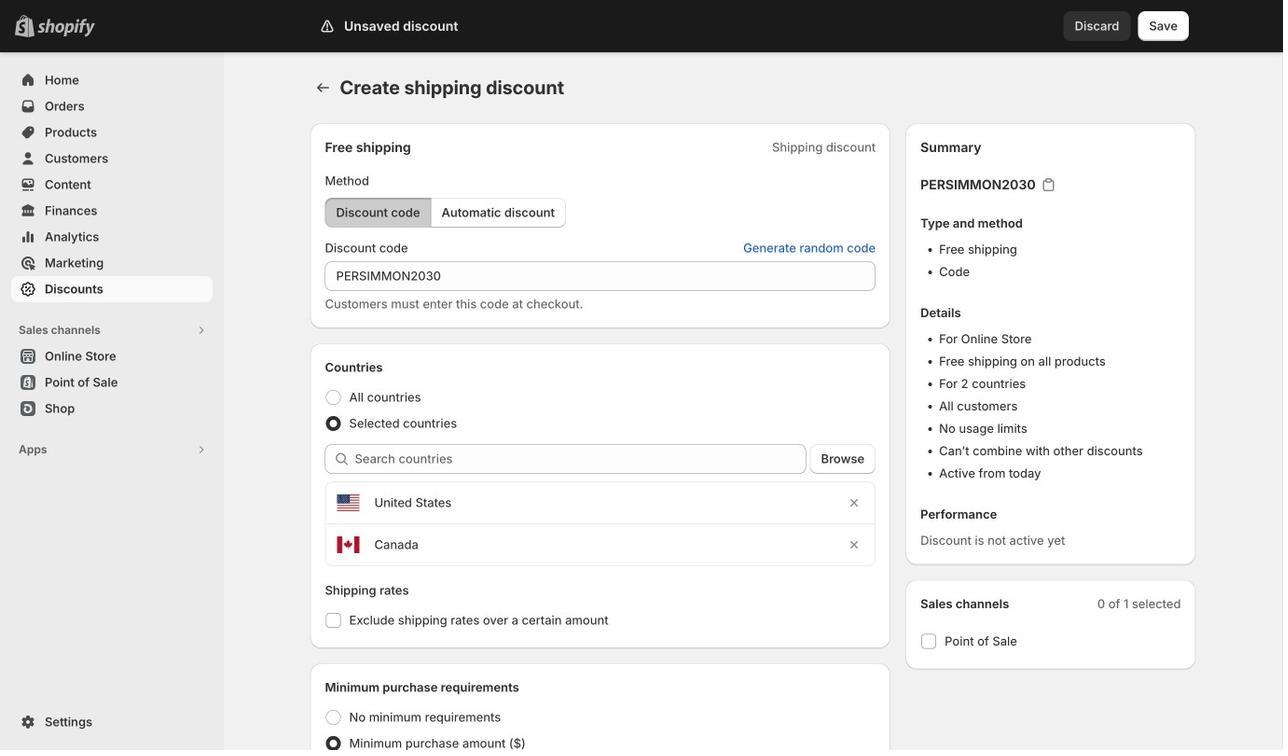Task type: vqa. For each thing, say whether or not it's contained in the screenshot.
Abandoned
no



Task type: describe. For each thing, give the bounding box(es) containing it.
shopify image
[[37, 18, 95, 37]]



Task type: locate. For each thing, give the bounding box(es) containing it.
None text field
[[325, 261, 876, 291]]

Search countries text field
[[355, 444, 807, 474]]



